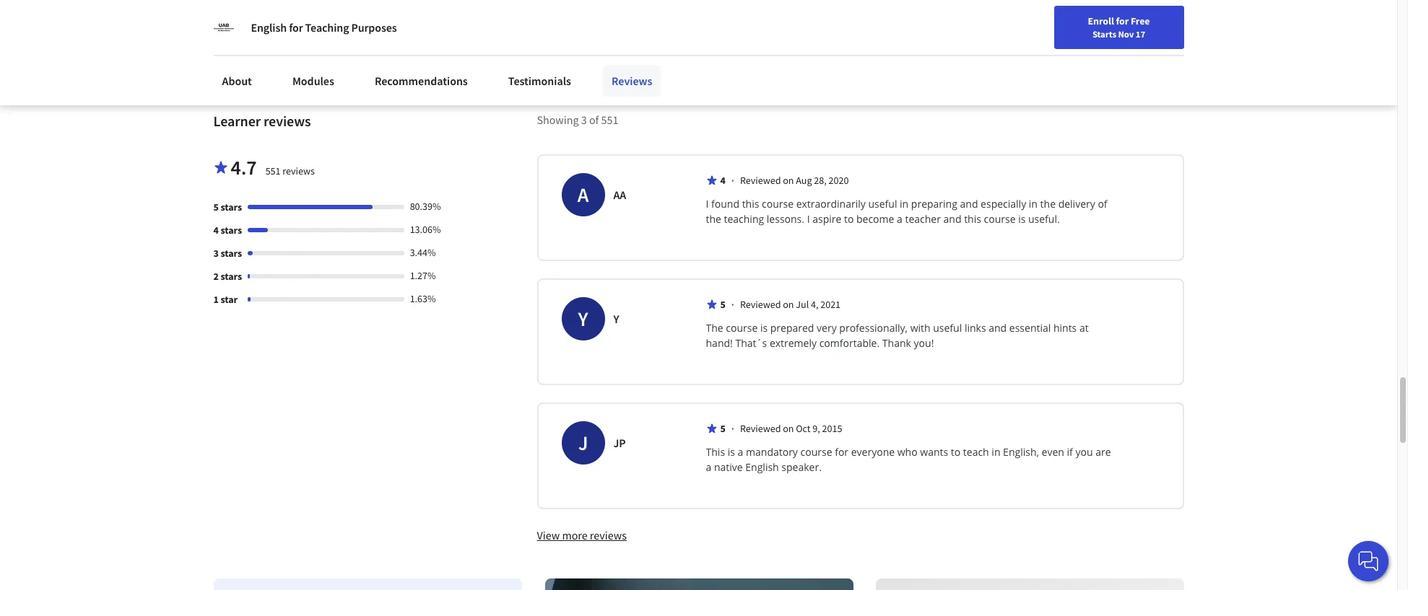 Task type: describe. For each thing, give the bounding box(es) containing it.
free
[[1131, 14, 1150, 27]]

stars for 4 stars
[[221, 224, 242, 237]]

and inside the course is prepared very professionally, with useful links and essential hints at hand! that´s extremely comfortable. thank you!
[[989, 322, 1007, 335]]

speaker.
[[782, 461, 822, 475]]

modules
[[293, 74, 334, 88]]

2020
[[829, 174, 849, 187]]

prepared
[[771, 322, 815, 335]]

reviewed for a
[[740, 174, 781, 187]]

551 reviews
[[266, 165, 315, 178]]

a inside i found this course extraordinarily useful in preparing and especially in the delivery of the teaching lessons. i aspire to become a teacher and this course is useful.
[[897, 213, 903, 226]]

2 vertical spatial a
[[706, 461, 712, 475]]

showing
[[537, 113, 579, 127]]

0 horizontal spatial this
[[742, 197, 760, 211]]

jul
[[796, 299, 809, 312]]

find your new career
[[997, 17, 1087, 30]]

mandatory
[[746, 446, 798, 460]]

3 stars
[[213, 247, 242, 260]]

english inside this is a mandatory course for everyone who wants to teach in english, even if you are a native english speaker.
[[746, 461, 779, 475]]

reviewed for y
[[740, 299, 781, 312]]

3.44%
[[410, 247, 436, 260]]

star
[[221, 294, 238, 307]]

found
[[712, 197, 740, 211]]

1 horizontal spatial the
[[1041, 197, 1056, 211]]

extraordinarily
[[797, 197, 866, 211]]

a
[[578, 182, 589, 208]]

reviews
[[612, 74, 653, 88]]

reviewed on aug 28, 2020
[[740, 174, 849, 187]]

hints
[[1054, 322, 1077, 335]]

enroll for free starts nov 17
[[1088, 14, 1150, 40]]

stars for 2 stars
[[221, 270, 242, 283]]

reviews for learner reviews
[[264, 112, 311, 130]]

very
[[817, 322, 837, 335]]

native
[[714, 461, 743, 475]]

lessons.
[[767, 213, 805, 226]]

career
[[1060, 17, 1087, 30]]

0 horizontal spatial in
[[900, 197, 909, 211]]

teach
[[964, 446, 990, 460]]

starts
[[1093, 28, 1117, 40]]

english,
[[1004, 446, 1040, 460]]

testimonials
[[508, 74, 571, 88]]

view more reviews
[[537, 529, 627, 544]]

aa
[[614, 188, 626, 203]]

0 horizontal spatial 3
[[213, 247, 219, 260]]

2 stars
[[213, 270, 242, 283]]

teacher
[[906, 213, 941, 226]]

course inside this is a mandatory course for everyone who wants to teach in english, even if you are a native english speaker.
[[801, 446, 833, 460]]

find your new career link
[[990, 14, 1095, 33]]

of inside i found this course extraordinarily useful in preparing and especially in the delivery of the teaching lessons. i aspire to become a teacher and this course is useful.
[[1098, 197, 1108, 211]]

you
[[1076, 446, 1093, 460]]

universitat autònoma de barcelona image
[[213, 17, 234, 38]]

2015
[[823, 423, 843, 436]]

is inside the course is prepared very professionally, with useful links and essential hints at hand! that´s extremely comfortable. thank you!
[[761, 322, 768, 335]]

oct
[[796, 423, 811, 436]]

especially
[[981, 197, 1027, 211]]

chat with us image
[[1357, 550, 1381, 574]]

your
[[1018, 17, 1037, 30]]

view more reviews link
[[537, 528, 627, 544]]

on for y
[[783, 299, 794, 312]]

9,
[[813, 423, 821, 436]]

4.7
[[231, 155, 257, 181]]

english for english for teaching purposes
[[251, 20, 287, 35]]

nov
[[1119, 28, 1134, 40]]

with
[[911, 322, 931, 335]]

13.06%
[[410, 223, 441, 236]]

enroll
[[1088, 14, 1115, 27]]

in inside this is a mandatory course for everyone who wants to teach in english, even if you are a native english speaker.
[[992, 446, 1001, 460]]

thank
[[883, 337, 912, 351]]

5 for y
[[721, 299, 726, 312]]

course down especially
[[984, 213, 1016, 226]]

english for english
[[1121, 16, 1156, 31]]

reviews link
[[603, 65, 661, 97]]

5 stars
[[213, 201, 242, 214]]

i found this course extraordinarily useful in preparing and especially in the delivery of the teaching lessons. i aspire to become a teacher and this course is useful.
[[706, 197, 1111, 226]]

teaching
[[305, 20, 349, 35]]

0 vertical spatial i
[[706, 197, 709, 211]]

aspire
[[813, 213, 842, 226]]

new
[[1039, 17, 1058, 30]]

for for enroll
[[1117, 14, 1129, 27]]

links
[[965, 322, 987, 335]]

j
[[578, 431, 588, 457]]

17
[[1136, 28, 1146, 40]]

modules link
[[284, 65, 343, 97]]

course up 'lessons.'
[[762, 197, 794, 211]]

4,
[[811, 299, 819, 312]]

1
[[213, 294, 219, 307]]

showing 3 of 551
[[537, 113, 619, 127]]

recommendations link
[[366, 65, 477, 97]]



Task type: vqa. For each thing, say whether or not it's contained in the screenshot.
THAT
no



Task type: locate. For each thing, give the bounding box(es) containing it.
you!
[[914, 337, 934, 351]]

80.39%
[[410, 200, 441, 213]]

find
[[997, 17, 1016, 30]]

recommendations
[[375, 74, 468, 88]]

course up the that´s
[[726, 322, 758, 335]]

2 vertical spatial reviews
[[590, 529, 627, 544]]

delivery
[[1059, 197, 1096, 211]]

1 horizontal spatial 551
[[601, 113, 619, 127]]

1 vertical spatial on
[[783, 299, 794, 312]]

2 vertical spatial 5
[[721, 423, 726, 436]]

course inside the course is prepared very professionally, with useful links and essential hints at hand! that´s extremely comfortable. thank you!
[[726, 322, 758, 335]]

5 for j
[[721, 423, 726, 436]]

1 vertical spatial reviewed
[[740, 299, 781, 312]]

on left oct in the right of the page
[[783, 423, 794, 436]]

0 vertical spatial 551
[[601, 113, 619, 127]]

5 up this
[[721, 423, 726, 436]]

at
[[1080, 322, 1089, 335]]

of right showing
[[589, 113, 599, 127]]

jp
[[614, 437, 626, 451]]

2 reviewed from the top
[[740, 299, 781, 312]]

i left aspire
[[807, 213, 810, 226]]

1 vertical spatial the
[[706, 213, 722, 226]]

to left teach
[[951, 446, 961, 460]]

1 horizontal spatial i
[[807, 213, 810, 226]]

and right links
[[989, 322, 1007, 335]]

for left teaching
[[289, 20, 303, 35]]

and left especially
[[960, 197, 979, 211]]

useful
[[869, 197, 898, 211], [934, 322, 962, 335]]

1 vertical spatial of
[[1098, 197, 1108, 211]]

for down 2015 at bottom
[[835, 446, 849, 460]]

y
[[578, 307, 588, 333], [614, 312, 619, 327]]

is up "native" in the bottom of the page
[[728, 446, 735, 460]]

1 vertical spatial 5
[[721, 299, 726, 312]]

0 vertical spatial 5
[[213, 201, 219, 214]]

to inside i found this course extraordinarily useful in preparing and especially in the delivery of the teaching lessons. i aspire to become a teacher and this course is useful.
[[844, 213, 854, 226]]

are
[[1096, 446, 1112, 460]]

1 reviewed from the top
[[740, 174, 781, 187]]

on for j
[[783, 423, 794, 436]]

useful.
[[1029, 213, 1060, 226]]

the
[[1041, 197, 1056, 211], [706, 213, 722, 226]]

1.27%
[[410, 270, 436, 283]]

1.63%
[[410, 293, 436, 306]]

1 horizontal spatial 3
[[581, 113, 587, 127]]

1 vertical spatial is
[[761, 322, 768, 335]]

4 stars from the top
[[221, 270, 242, 283]]

a left teacher
[[897, 213, 903, 226]]

everyone
[[852, 446, 895, 460]]

reviews for 551 reviews
[[283, 165, 315, 178]]

0 horizontal spatial the
[[706, 213, 722, 226]]

english inside button
[[1121, 16, 1156, 31]]

is
[[1019, 213, 1026, 226], [761, 322, 768, 335], [728, 446, 735, 460]]

1 horizontal spatial useful
[[934, 322, 962, 335]]

0 vertical spatial 4
[[721, 174, 726, 187]]

that´s
[[736, 337, 767, 351]]

2 vertical spatial on
[[783, 423, 794, 436]]

1 horizontal spatial in
[[992, 446, 1001, 460]]

551
[[601, 113, 619, 127], [266, 165, 281, 178]]

0 vertical spatial 3
[[581, 113, 587, 127]]

5 up 'the'
[[721, 299, 726, 312]]

extremely
[[770, 337, 817, 351]]

to inside this is a mandatory course for everyone who wants to teach in english, even if you are a native english speaker.
[[951, 446, 961, 460]]

and down preparing
[[944, 213, 962, 226]]

3 up 2
[[213, 247, 219, 260]]

the
[[706, 322, 724, 335]]

0 horizontal spatial to
[[844, 213, 854, 226]]

1 vertical spatial 4
[[213, 224, 219, 237]]

2 horizontal spatial in
[[1029, 197, 1038, 211]]

0 horizontal spatial 551
[[266, 165, 281, 178]]

is up the that´s
[[761, 322, 768, 335]]

0 vertical spatial to
[[844, 213, 854, 226]]

course up the speaker.
[[801, 446, 833, 460]]

a down this
[[706, 461, 712, 475]]

2 vertical spatial reviewed
[[740, 423, 781, 436]]

1 star
[[213, 294, 238, 307]]

this is a mandatory course for everyone who wants to teach in english, even if you are a native english speaker.
[[706, 446, 1114, 475]]

about link
[[213, 65, 261, 97]]

learner reviews
[[213, 112, 311, 130]]

a up "native" in the bottom of the page
[[738, 446, 744, 460]]

reviews right more
[[590, 529, 627, 544]]

0 vertical spatial useful
[[869, 197, 898, 211]]

in up the useful.
[[1029, 197, 1038, 211]]

1 horizontal spatial english
[[746, 461, 779, 475]]

wants
[[921, 446, 949, 460]]

1 horizontal spatial for
[[835, 446, 849, 460]]

view
[[537, 529, 560, 544]]

1 vertical spatial reviews
[[283, 165, 315, 178]]

0 vertical spatial reviewed
[[740, 174, 781, 187]]

the up the useful.
[[1041, 197, 1056, 211]]

3
[[581, 113, 587, 127], [213, 247, 219, 260]]

useful right with
[[934, 322, 962, 335]]

reviewed up prepared
[[740, 299, 781, 312]]

0 horizontal spatial i
[[706, 197, 709, 211]]

comfortable.
[[820, 337, 880, 351]]

stars for 5 stars
[[221, 201, 242, 214]]

1 horizontal spatial 4
[[721, 174, 726, 187]]

for for english
[[289, 20, 303, 35]]

the course is prepared very professionally, with useful links and essential hints at hand! that´s extremely comfortable. thank you!
[[706, 322, 1092, 351]]

useful inside i found this course extraordinarily useful in preparing and especially in the delivery of the teaching lessons. i aspire to become a teacher and this course is useful.
[[869, 197, 898, 211]]

1 vertical spatial 3
[[213, 247, 219, 260]]

4 for 4
[[721, 174, 726, 187]]

1 vertical spatial and
[[944, 213, 962, 226]]

2 vertical spatial and
[[989, 322, 1007, 335]]

who
[[898, 446, 918, 460]]

2 vertical spatial is
[[728, 446, 735, 460]]

professionally,
[[840, 322, 908, 335]]

on for a
[[783, 174, 794, 187]]

1 horizontal spatial is
[[761, 322, 768, 335]]

1 horizontal spatial a
[[738, 446, 744, 460]]

if
[[1067, 446, 1073, 460]]

stars for 3 stars
[[221, 247, 242, 260]]

in
[[900, 197, 909, 211], [1029, 197, 1038, 211], [992, 446, 1001, 460]]

reviews right 4.7
[[283, 165, 315, 178]]

become
[[857, 213, 895, 226]]

of right delivery
[[1098, 197, 1108, 211]]

this
[[742, 197, 760, 211], [965, 213, 982, 226]]

1 vertical spatial a
[[738, 446, 744, 460]]

1 vertical spatial this
[[965, 213, 982, 226]]

even
[[1042, 446, 1065, 460]]

0 vertical spatial is
[[1019, 213, 1026, 226]]

4 up found
[[721, 174, 726, 187]]

0 vertical spatial this
[[742, 197, 760, 211]]

this up teaching
[[742, 197, 760, 211]]

1 horizontal spatial y
[[614, 312, 619, 327]]

english button
[[1095, 0, 1182, 47]]

and
[[960, 197, 979, 211], [944, 213, 962, 226], [989, 322, 1007, 335]]

useful inside the course is prepared very professionally, with useful links and essential hints at hand! that´s extremely comfortable. thank you!
[[934, 322, 962, 335]]

reviewed up teaching
[[740, 174, 781, 187]]

in right teach
[[992, 446, 1001, 460]]

reviewed up mandatory
[[740, 423, 781, 436]]

stars up 3 stars
[[221, 224, 242, 237]]

0 horizontal spatial for
[[289, 20, 303, 35]]

purposes
[[351, 20, 397, 35]]

in up teacher
[[900, 197, 909, 211]]

for inside enroll for free starts nov 17
[[1117, 14, 1129, 27]]

more
[[562, 529, 588, 544]]

2 horizontal spatial for
[[1117, 14, 1129, 27]]

is inside this is a mandatory course for everyone who wants to teach in english, even if you are a native english speaker.
[[728, 446, 735, 460]]

0 horizontal spatial of
[[589, 113, 599, 127]]

1 horizontal spatial to
[[951, 446, 961, 460]]

about
[[222, 74, 252, 88]]

551 right 4.7
[[266, 165, 281, 178]]

is inside i found this course extraordinarily useful in preparing and especially in the delivery of the teaching lessons. i aspire to become a teacher and this course is useful.
[[1019, 213, 1026, 226]]

0 horizontal spatial a
[[706, 461, 712, 475]]

4 stars
[[213, 224, 242, 237]]

2 horizontal spatial english
[[1121, 16, 1156, 31]]

aug
[[796, 174, 812, 187]]

0 horizontal spatial is
[[728, 446, 735, 460]]

1 horizontal spatial this
[[965, 213, 982, 226]]

teaching
[[724, 213, 764, 226]]

1 vertical spatial useful
[[934, 322, 962, 335]]

0 vertical spatial on
[[783, 174, 794, 187]]

on left aug
[[783, 174, 794, 187]]

1 vertical spatial to
[[951, 446, 961, 460]]

3 stars from the top
[[221, 247, 242, 260]]

is left the useful.
[[1019, 213, 1026, 226]]

this down especially
[[965, 213, 982, 226]]

reviewed on jul 4, 2021
[[740, 299, 841, 312]]

hand!
[[706, 337, 733, 351]]

2 horizontal spatial a
[[897, 213, 903, 226]]

the down found
[[706, 213, 722, 226]]

stars up 4 stars
[[221, 201, 242, 214]]

to
[[844, 213, 854, 226], [951, 446, 961, 460]]

for inside this is a mandatory course for everyone who wants to teach in english, even if you are a native english speaker.
[[835, 446, 849, 460]]

for up nov
[[1117, 14, 1129, 27]]

stars up the 2 stars
[[221, 247, 242, 260]]

0 vertical spatial and
[[960, 197, 979, 211]]

stars right 2
[[221, 270, 242, 283]]

reviewed for j
[[740, 423, 781, 436]]

0 horizontal spatial english
[[251, 20, 287, 35]]

english for teaching purposes
[[251, 20, 397, 35]]

1 vertical spatial i
[[807, 213, 810, 226]]

2
[[213, 270, 219, 283]]

for
[[1117, 14, 1129, 27], [289, 20, 303, 35], [835, 446, 849, 460]]

4 up 3 stars
[[213, 224, 219, 237]]

None search field
[[206, 9, 553, 38]]

on
[[783, 174, 794, 187], [783, 299, 794, 312], [783, 423, 794, 436]]

2 horizontal spatial is
[[1019, 213, 1026, 226]]

4 for 4 stars
[[213, 224, 219, 237]]

0 horizontal spatial y
[[578, 307, 588, 333]]

2 on from the top
[[783, 299, 794, 312]]

551 down the reviews
[[601, 113, 619, 127]]

0 horizontal spatial useful
[[869, 197, 898, 211]]

0 vertical spatial reviews
[[264, 112, 311, 130]]

1 horizontal spatial of
[[1098, 197, 1108, 211]]

4
[[721, 174, 726, 187], [213, 224, 219, 237]]

3 right showing
[[581, 113, 587, 127]]

0 vertical spatial the
[[1041, 197, 1056, 211]]

a
[[897, 213, 903, 226], [738, 446, 744, 460], [706, 461, 712, 475]]

useful up become
[[869, 197, 898, 211]]

i left found
[[706, 197, 709, 211]]

0 vertical spatial of
[[589, 113, 599, 127]]

3 reviewed from the top
[[740, 423, 781, 436]]

on left jul
[[783, 299, 794, 312]]

1 stars from the top
[[221, 201, 242, 214]]

reviewed on oct 9, 2015
[[740, 423, 843, 436]]

to right aspire
[[844, 213, 854, 226]]

3 on from the top
[[783, 423, 794, 436]]

learner
[[213, 112, 261, 130]]

0 vertical spatial a
[[897, 213, 903, 226]]

0 horizontal spatial 4
[[213, 224, 219, 237]]

2 stars from the top
[[221, 224, 242, 237]]

1 on from the top
[[783, 174, 794, 187]]

1 vertical spatial 551
[[266, 165, 281, 178]]

reviews down the modules on the left of the page
[[264, 112, 311, 130]]

5 up 4 stars
[[213, 201, 219, 214]]

testimonials link
[[500, 65, 580, 97]]

this
[[706, 446, 725, 460]]



